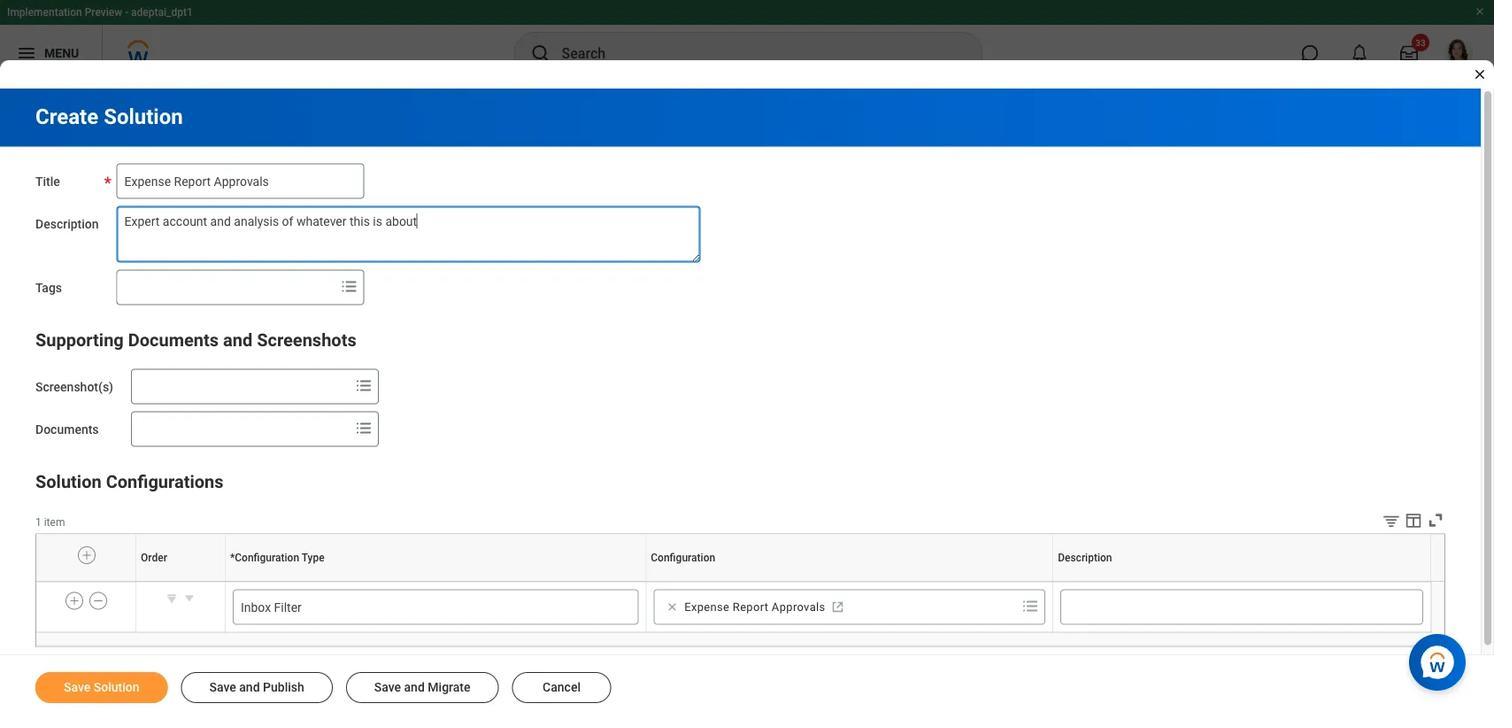 Task type: describe. For each thing, give the bounding box(es) containing it.
notifications large image
[[1351, 44, 1369, 62]]

configuration type button
[[432, 582, 440, 583]]

adeptai_dpt1
[[131, 6, 193, 19]]

solution for create solution
[[104, 104, 183, 129]]

1
[[35, 516, 41, 528]]

caret down image
[[181, 589, 198, 607]]

item
[[44, 516, 65, 528]]

row element containing expense report approvals
[[36, 583, 1431, 632]]

save and publish button
[[181, 672, 333, 703]]

expense report approvals
[[685, 600, 826, 614]]

0 horizontal spatial description
[[35, 216, 99, 231]]

order configuration type configuration description
[[180, 582, 1244, 583]]

close create solution image
[[1473, 67, 1488, 81]]

description inside row 'element'
[[1058, 552, 1113, 564]]

order column header
[[136, 582, 225, 583]]

Title text field
[[117, 163, 364, 199]]

supporting
[[35, 330, 124, 351]]

save for save solution
[[64, 680, 91, 695]]

* configuration type
[[230, 552, 325, 564]]

toolbar inside solution configurations 'group'
[[1369, 510, 1446, 534]]

inbox large image
[[1401, 44, 1419, 62]]

description button
[[1240, 582, 1245, 583]]

solution configurations
[[35, 472, 224, 492]]

minus image
[[92, 593, 104, 609]]

preview
[[85, 6, 122, 19]]

*
[[230, 552, 235, 564]]

prompts image
[[339, 276, 360, 297]]

solution configurations button
[[35, 472, 224, 492]]

2 vertical spatial prompts image
[[1020, 596, 1041, 617]]

select to filter grid data image
[[1382, 511, 1402, 530]]

click to view/edit grid preferences image
[[1404, 510, 1424, 530]]

and for save and migrate
[[404, 680, 425, 695]]

cancel button
[[512, 672, 611, 703]]

order for order configuration type configuration description
[[180, 582, 182, 583]]

title
[[35, 174, 60, 189]]

profile logan mcneil element
[[1434, 34, 1484, 73]]

screenshots
[[257, 330, 357, 351]]

screenshot(s)
[[35, 379, 113, 394]]

fullscreen image
[[1426, 510, 1446, 530]]

implementation preview -   adeptai_dpt1 banner
[[0, 0, 1495, 81]]

0 horizontal spatial documents
[[35, 422, 99, 437]]

supporting documents and screenshots group
[[35, 326, 1446, 447]]

migrate
[[428, 680, 471, 695]]

x small image
[[663, 598, 681, 616]]

configurations
[[106, 472, 224, 492]]

create solution dialog
[[0, 0, 1495, 719]]

solution configurations group
[[35, 468, 1446, 647]]

prompts image for screenshot(s)
[[353, 375, 375, 396]]

type for * configuration type
[[302, 552, 325, 564]]

approvals
[[772, 600, 826, 614]]

save and migrate button
[[346, 672, 499, 703]]

1 horizontal spatial documents
[[128, 330, 219, 351]]

expense report approvals element
[[685, 599, 826, 615]]

save and migrate
[[374, 680, 471, 695]]

cancel
[[543, 680, 581, 695]]



Task type: vqa. For each thing, say whether or not it's contained in the screenshot.
Export to Worksheets Icon
no



Task type: locate. For each thing, give the bounding box(es) containing it.
supporting documents and screenshots
[[35, 330, 357, 351]]

configuration
[[235, 552, 299, 564], [651, 552, 716, 564], [432, 582, 437, 583], [847, 582, 852, 583]]

documents
[[128, 330, 219, 351], [35, 422, 99, 437]]

1 horizontal spatial description
[[1058, 552, 1113, 564]]

action bar region
[[0, 654, 1495, 719]]

0 vertical spatial prompts image
[[353, 375, 375, 396]]

row element
[[36, 534, 1435, 582], [36, 583, 1431, 632]]

-
[[125, 6, 128, 19]]

publish
[[263, 680, 304, 695]]

1 horizontal spatial save
[[209, 680, 236, 695]]

0 vertical spatial description
[[35, 216, 99, 231]]

1 vertical spatial order
[[180, 582, 182, 583]]

plus image left minus image at the bottom left of the page
[[68, 593, 81, 609]]

toolbar
[[1369, 510, 1446, 534]]

and left publish at the left
[[239, 680, 260, 695]]

and for save and publish
[[239, 680, 260, 695]]

and left migrate
[[404, 680, 425, 695]]

solution
[[104, 104, 183, 129], [35, 472, 102, 492], [94, 680, 139, 695]]

and up "screenshot(s)" field
[[223, 330, 253, 351]]

save
[[64, 680, 91, 695], [209, 680, 236, 695], [374, 680, 401, 695]]

0 vertical spatial documents
[[128, 330, 219, 351]]

save solution button
[[35, 672, 168, 703]]

solution inside solution configurations 'group'
[[35, 472, 102, 492]]

implementation preview -   adeptai_dpt1
[[7, 6, 193, 19]]

2 horizontal spatial save
[[374, 680, 401, 695]]

order up caret down image in the left of the page
[[180, 582, 182, 583]]

plus image up minus image at the bottom left of the page
[[81, 547, 93, 563]]

Tags field
[[117, 271, 335, 303]]

solution right create
[[104, 104, 183, 129]]

1 vertical spatial solution
[[35, 472, 102, 492]]

2 save from the left
[[209, 680, 236, 695]]

0 vertical spatial order
[[141, 552, 167, 564]]

1 vertical spatial prompts image
[[353, 417, 375, 439]]

2 horizontal spatial description
[[1240, 582, 1244, 583]]

1 save from the left
[[64, 680, 91, 695]]

2 row element from the top
[[36, 583, 1431, 632]]

order
[[141, 552, 167, 564], [180, 582, 182, 583]]

1 vertical spatial row element
[[36, 583, 1431, 632]]

save solution
[[64, 680, 139, 695]]

save for save and publish
[[209, 680, 236, 695]]

Description text field
[[117, 206, 701, 263]]

Documents field
[[132, 413, 350, 445]]

documents down tags field
[[128, 330, 219, 351]]

and inside group
[[223, 330, 253, 351]]

save for save and migrate
[[374, 680, 401, 695]]

2 vertical spatial solution
[[94, 680, 139, 695]]

create solution
[[35, 104, 183, 129]]

order inside row 'element'
[[141, 552, 167, 564]]

documents down screenshot(s)
[[35, 422, 99, 437]]

1 vertical spatial documents
[[35, 422, 99, 437]]

prompts image for documents
[[353, 417, 375, 439]]

solution inside 'save solution' button
[[94, 680, 139, 695]]

type inside row 'element'
[[302, 552, 325, 564]]

type
[[302, 552, 325, 564], [437, 582, 439, 583]]

1 horizontal spatial type
[[437, 582, 439, 583]]

order up order column header
[[141, 552, 167, 564]]

and
[[223, 330, 253, 351], [239, 680, 260, 695], [404, 680, 425, 695]]

0 vertical spatial plus image
[[81, 547, 93, 563]]

2 vertical spatial description
[[1240, 582, 1244, 583]]

save and publish
[[209, 680, 304, 695]]

0 horizontal spatial order
[[141, 552, 167, 564]]

prompts image
[[353, 375, 375, 396], [353, 417, 375, 439], [1020, 596, 1041, 617]]

solution down minus image at the bottom left of the page
[[94, 680, 139, 695]]

1 row element from the top
[[36, 534, 1435, 582]]

1 horizontal spatial order
[[180, 582, 182, 583]]

0 vertical spatial row element
[[36, 534, 1435, 582]]

expense report approvals, press delete to clear value, ctrl + enter opens in new window. option
[[660, 596, 851, 618]]

0 vertical spatial type
[[302, 552, 325, 564]]

0 horizontal spatial type
[[302, 552, 325, 564]]

search image
[[530, 43, 551, 64]]

implementation
[[7, 6, 82, 19]]

ext link image
[[829, 598, 847, 616]]

close environment banner image
[[1475, 6, 1486, 17]]

create
[[35, 104, 98, 129]]

solution up item
[[35, 472, 102, 492]]

1 vertical spatial type
[[437, 582, 439, 583]]

report
[[733, 600, 769, 614]]

order for order
[[141, 552, 167, 564]]

0 horizontal spatial save
[[64, 680, 91, 695]]

expense
[[685, 600, 730, 614]]

type for order configuration type configuration description
[[437, 582, 439, 583]]

1 vertical spatial description
[[1058, 552, 1113, 564]]

plus image
[[81, 547, 93, 563], [68, 593, 81, 609]]

configuration button
[[847, 582, 853, 583]]

solution for save solution
[[94, 680, 139, 695]]

supporting documents and screenshots button
[[35, 330, 357, 351]]

tags
[[35, 280, 62, 295]]

workday assistant region
[[1410, 627, 1473, 691]]

description
[[35, 216, 99, 231], [1058, 552, 1113, 564], [1240, 582, 1244, 583]]

1 vertical spatial plus image
[[68, 593, 81, 609]]

create solution main content
[[0, 89, 1495, 719]]

row element containing order
[[36, 534, 1435, 582]]

caret bottom image
[[163, 589, 181, 607]]

Screenshot(s) field
[[132, 371, 350, 402]]

1 item
[[35, 516, 65, 528]]

0 vertical spatial solution
[[104, 104, 183, 129]]

3 save from the left
[[374, 680, 401, 695]]



